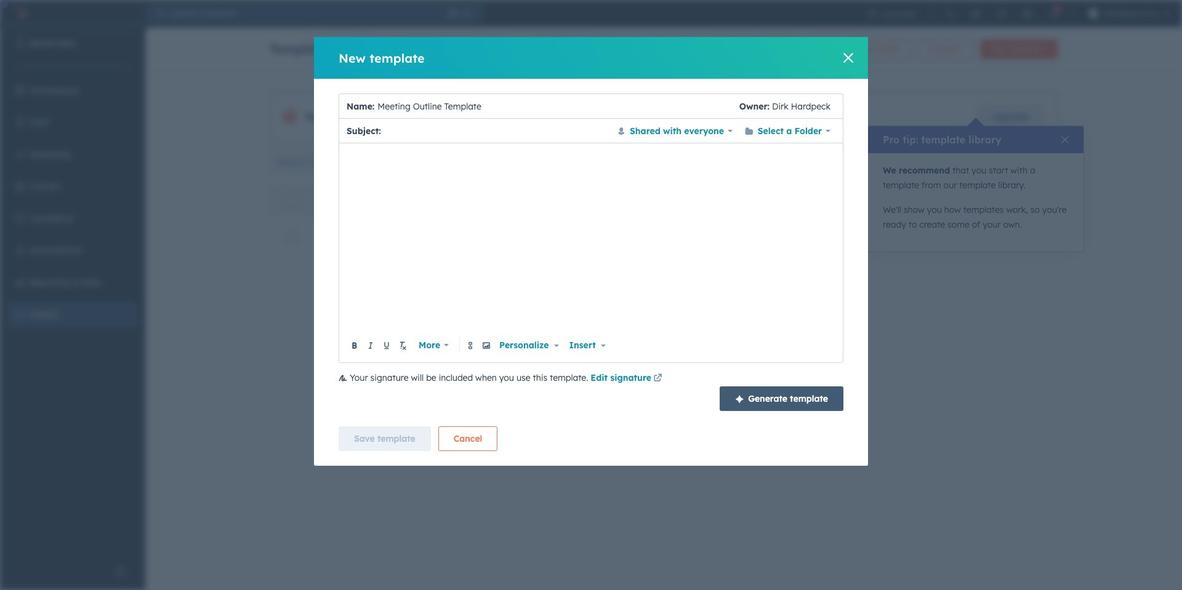 Task type: vqa. For each thing, say whether or not it's contained in the screenshot.
Marketplaces image
yes



Task type: locate. For each thing, give the bounding box(es) containing it.
None text field
[[375, 94, 740, 119], [384, 124, 609, 138], [375, 94, 740, 119], [384, 124, 609, 138]]

Search HubSpot search field
[[165, 4, 445, 23]]

0 horizontal spatial menu
[[0, 27, 145, 560]]

None text field
[[347, 151, 836, 336]]

menu
[[861, 0, 1176, 27], [0, 27, 145, 560]]

dirk hardpeck image
[[1089, 9, 1099, 18]]

0 vertical spatial close image
[[844, 53, 854, 63]]

banner
[[270, 36, 1058, 59]]

1 vertical spatial close image
[[1062, 136, 1070, 144]]

dialog
[[314, 37, 869, 466]]

link opens in a new window image
[[654, 372, 663, 387], [654, 375, 663, 384]]

close image
[[844, 53, 854, 63], [1062, 136, 1070, 144]]

menu item
[[1044, 0, 1064, 27]]

1 horizontal spatial menu
[[861, 0, 1176, 27]]



Task type: describe. For each thing, give the bounding box(es) containing it.
1 horizontal spatial close image
[[1062, 136, 1070, 144]]

marketplaces image
[[972, 9, 982, 18]]

Search search field
[[270, 150, 420, 174]]

settings image
[[1023, 9, 1033, 18]]

0 horizontal spatial close image
[[844, 53, 854, 63]]

1 link opens in a new window image from the top
[[654, 372, 663, 387]]

help image
[[998, 9, 1007, 18]]

2 link opens in a new window image from the top
[[654, 375, 663, 384]]



